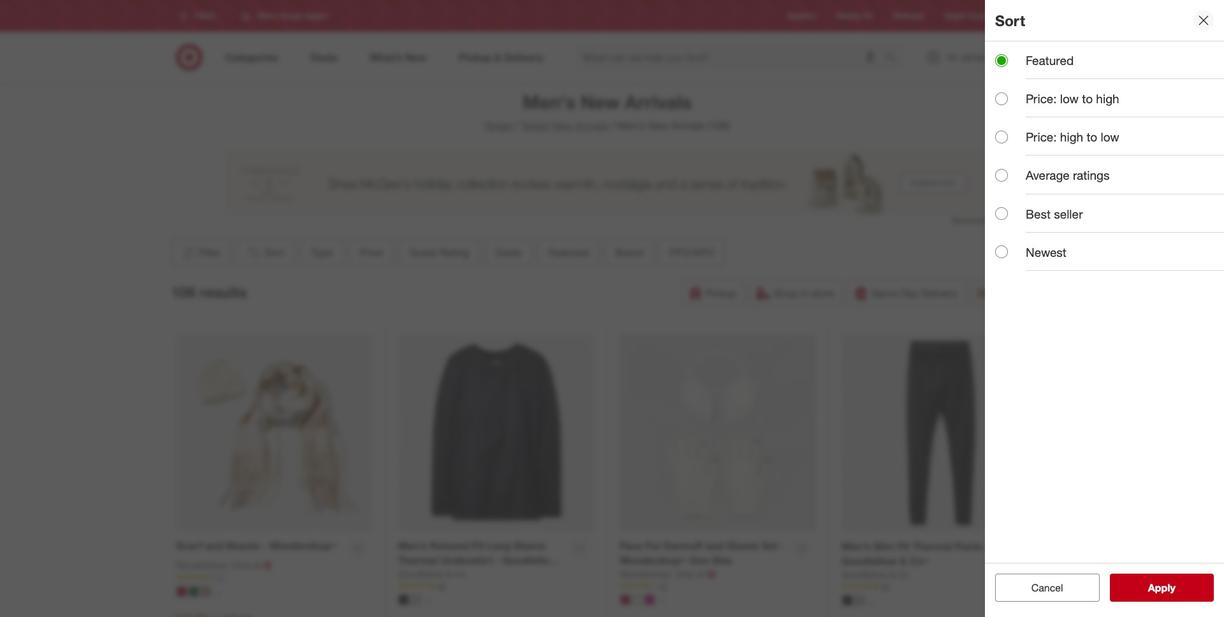 Task type: describe. For each thing, give the bounding box(es) containing it.
registry link
[[788, 10, 816, 21]]

wondershop for scarf
[[176, 560, 227, 571]]

deals
[[496, 246, 521, 259]]

fit for thermal
[[897, 540, 910, 553]]

find stores
[[1007, 11, 1046, 21]]

featured button
[[537, 238, 599, 266]]

sort inside button
[[264, 246, 284, 259]]

average ratings
[[1026, 168, 1110, 183]]

type button
[[300, 238, 343, 266]]

find
[[1007, 11, 1022, 21]]

¬ for -
[[263, 559, 272, 572]]

best seller
[[1026, 206, 1083, 221]]

featured inside button
[[548, 246, 588, 259]]

average
[[1026, 168, 1070, 183]]

newest
[[1026, 245, 1066, 259]]

31
[[659, 581, 668, 591]]

fur
[[645, 539, 661, 552]]

deals button
[[485, 238, 532, 266]]

type
[[311, 246, 332, 259]]

stores
[[1024, 11, 1046, 21]]

only for beanie
[[233, 560, 251, 571]]

guest rating
[[409, 246, 469, 259]]

goodfellow up 33
[[842, 569, 887, 580]]

redcard
[[893, 11, 923, 21]]

sponsored
[[952, 215, 990, 225]]

size
[[712, 554, 732, 567]]

weekly ad
[[836, 11, 873, 21]]

delivery
[[921, 287, 958, 300]]

set
[[762, 539, 778, 552]]

- inside "men's relaxed fit long sleeve thermal undershirt - goodfellow & co™"
[[495, 554, 499, 567]]

2 horizontal spatial new
[[648, 119, 668, 132]]

brand button
[[604, 238, 653, 266]]

shop
[[773, 287, 798, 300]]

search
[[879, 52, 910, 65]]

sleeve
[[514, 539, 546, 552]]

advertisement region
[[225, 151, 990, 215]]

pickup
[[706, 287, 736, 300]]

at for earmuff
[[697, 568, 705, 579]]

filter button
[[171, 238, 231, 266]]

price: for price: high to low
[[1026, 130, 1057, 144]]

goodfellow up 35
[[398, 568, 443, 579]]

fpo/apo
[[669, 246, 714, 259]]

apply
[[1148, 581, 1175, 594]]

33 link
[[842, 581, 1039, 592]]

0 horizontal spatial new
[[552, 119, 572, 132]]

¬ for and
[[707, 568, 715, 581]]

shop in store button
[[750, 279, 843, 307]]

men's slim fit thermal pants - goodfellow & co™ link
[[842, 539, 1009, 568]]

filter
[[199, 246, 221, 259]]

sort inside dialog
[[995, 11, 1025, 29]]

& down undershirt at bottom left
[[446, 568, 452, 579]]

rating
[[439, 246, 469, 259]]

search button
[[879, 43, 910, 74]]

& down slim
[[890, 569, 895, 580]]

wondershop for faux
[[620, 568, 671, 579]]

weekly
[[836, 11, 861, 21]]

(106)
[[708, 119, 730, 132]]

target circle link
[[944, 10, 987, 21]]

guest
[[409, 246, 437, 259]]

faux fur earmuff and gloves set - wondershop™ one size
[[620, 539, 785, 567]]

- right beanie at left bottom
[[262, 539, 267, 552]]

0 vertical spatial wondershop™
[[269, 539, 336, 552]]

1 horizontal spatial new
[[581, 91, 620, 113]]

slim
[[874, 540, 895, 553]]

& inside "men's relaxed fit long sleeve thermal undershirt - goodfellow & co™"
[[398, 568, 405, 581]]

only for earmuff
[[676, 568, 694, 579]]

pickup button
[[682, 279, 745, 307]]

results
[[200, 283, 247, 301]]

beanie
[[226, 539, 260, 552]]

goodfellow inside "men's relaxed fit long sleeve thermal undershirt - goodfellow & co™"
[[502, 554, 557, 567]]

cancel
[[1031, 581, 1063, 594]]

men's for new
[[523, 91, 575, 113]]

shop in store
[[773, 287, 834, 300]]

scarf and beanie - wondershop™
[[176, 539, 336, 552]]

35 link
[[398, 581, 594, 592]]

goodfellow & co for goodfellow
[[842, 569, 909, 580]]

1 horizontal spatial target
[[521, 119, 549, 132]]

scarf and beanie - wondershop™ link
[[176, 539, 336, 553]]

ad
[[863, 11, 873, 21]]

men's new arrivals target / target new arrivals / men's new arrivals (106)
[[484, 91, 730, 132]]

0 horizontal spatial target
[[484, 119, 512, 132]]

106 results
[[171, 283, 247, 301]]

sort button
[[236, 238, 295, 266]]

same day delivery
[[871, 287, 958, 300]]

target inside target circle "link"
[[944, 11, 965, 21]]

thermal inside men's slim fit thermal pants - goodfellow & co™
[[912, 540, 952, 553]]

wondershop only at ¬ for beanie
[[176, 559, 272, 572]]

11 link
[[176, 572, 372, 583]]

fpo/apo button
[[659, 238, 725, 266]]

price button
[[348, 238, 393, 266]]

earmuff
[[664, 539, 702, 552]]

day
[[900, 287, 918, 300]]

men's relaxed fit long sleeve thermal undershirt - goodfellow & co™
[[398, 539, 557, 581]]

one
[[689, 554, 709, 567]]

price: high to low
[[1026, 130, 1119, 144]]

What can we help you find? suggestions appear below search field
[[575, 43, 888, 71]]

guest rating button
[[398, 238, 480, 266]]

2 / from the left
[[611, 119, 615, 132]]

goodfellow & co link for goodfellow
[[842, 568, 909, 581]]



Task type: locate. For each thing, give the bounding box(es) containing it.
men's inside men's slim fit thermal pants - goodfellow & co™
[[842, 540, 871, 553]]

registry
[[788, 11, 816, 21]]

0 horizontal spatial low
[[1060, 91, 1079, 106]]

thermal
[[912, 540, 952, 553], [398, 554, 438, 567]]

faux
[[620, 539, 643, 552]]

wondershop link up 11
[[176, 559, 230, 572]]

1 vertical spatial price:
[[1026, 130, 1057, 144]]

price
[[359, 246, 382, 259]]

only
[[233, 560, 251, 571], [676, 568, 694, 579]]

target
[[944, 11, 965, 21], [484, 119, 512, 132], [521, 119, 549, 132]]

co™
[[909, 555, 929, 567], [408, 568, 427, 581]]

long
[[487, 539, 511, 552]]

¬
[[263, 559, 272, 572], [707, 568, 715, 581]]

wondershop™
[[269, 539, 336, 552], [620, 554, 686, 567]]

0 horizontal spatial wondershop link
[[176, 559, 230, 572]]

wondershop only at ¬ up 31
[[620, 568, 715, 581]]

0 vertical spatial featured
[[1026, 53, 1074, 68]]

men's relaxed fit long sleeve thermal undershirt - goodfellow & co™ image
[[398, 335, 594, 531], [398, 335, 594, 531]]

1 horizontal spatial ¬
[[707, 568, 715, 581]]

target circle
[[944, 11, 987, 21]]

to for high
[[1082, 91, 1093, 106]]

and up size
[[705, 539, 723, 552]]

co down men's slim fit thermal pants - goodfellow & co™
[[898, 569, 909, 580]]

None radio
[[995, 54, 1008, 67], [995, 92, 1008, 105], [995, 169, 1008, 182], [995, 246, 1008, 258], [995, 54, 1008, 67], [995, 92, 1008, 105], [995, 169, 1008, 182], [995, 246, 1008, 258]]

wondershop only at ¬ for earmuff
[[620, 568, 715, 581]]

0 vertical spatial to
[[1082, 91, 1093, 106]]

1 horizontal spatial featured
[[1026, 53, 1074, 68]]

goodfellow & co link
[[398, 568, 466, 581], [842, 568, 909, 581]]

co™ inside "men's relaxed fit long sleeve thermal undershirt - goodfellow & co™"
[[408, 568, 427, 581]]

thermal left pants
[[912, 540, 952, 553]]

sort
[[995, 11, 1025, 29], [264, 246, 284, 259]]

0 vertical spatial high
[[1096, 91, 1119, 106]]

1 horizontal spatial goodfellow & co link
[[842, 568, 909, 581]]

same day delivery button
[[848, 279, 966, 307]]

price:
[[1026, 91, 1057, 106], [1026, 130, 1057, 144]]

0 horizontal spatial wondershop™
[[269, 539, 336, 552]]

goodfellow & co
[[398, 568, 466, 579], [842, 569, 909, 580]]

wondershop™ down fur
[[620, 554, 686, 567]]

fit inside men's slim fit thermal pants - goodfellow & co™
[[897, 540, 910, 553]]

& left 35
[[398, 568, 405, 581]]

same
[[871, 287, 898, 300]]

to for low
[[1087, 130, 1097, 144]]

seller
[[1054, 206, 1083, 221]]

new left (106)
[[648, 119, 668, 132]]

redcard link
[[893, 10, 923, 21]]

0 horizontal spatial /
[[515, 119, 518, 132]]

circle
[[967, 11, 987, 21]]

new right target link
[[552, 119, 572, 132]]

relaxed
[[430, 539, 469, 552]]

sort left the type button
[[264, 246, 284, 259]]

co down undershirt at bottom left
[[454, 568, 466, 579]]

0 vertical spatial co™
[[909, 555, 929, 567]]

thermal down relaxed
[[398, 554, 438, 567]]

- inside men's slim fit thermal pants - goodfellow & co™
[[986, 540, 990, 553]]

& up 33 'link'
[[900, 555, 907, 567]]

1 horizontal spatial goodfellow & co
[[842, 569, 909, 580]]

- down long
[[495, 554, 499, 567]]

1 vertical spatial high
[[1060, 130, 1083, 144]]

0 vertical spatial low
[[1060, 91, 1079, 106]]

¬ down scarf and beanie - wondershop™ link
[[263, 559, 272, 572]]

faux fur earmuff and gloves set - wondershop™ one size image
[[620, 335, 816, 531], [620, 335, 816, 531]]

fit up undershirt at bottom left
[[472, 539, 484, 552]]

apply button
[[1110, 574, 1214, 602]]

featured right deals button
[[548, 246, 588, 259]]

goodfellow & co for undershirt
[[398, 568, 466, 579]]

wondershop link for fur
[[620, 568, 674, 581]]

1 vertical spatial thermal
[[398, 554, 438, 567]]

to up ratings
[[1087, 130, 1097, 144]]

wondershop up 31
[[620, 568, 671, 579]]

low up ratings
[[1101, 130, 1119, 144]]

/
[[515, 119, 518, 132], [611, 119, 615, 132]]

0 horizontal spatial featured
[[548, 246, 588, 259]]

0 horizontal spatial goodfellow & co
[[398, 568, 466, 579]]

new
[[581, 91, 620, 113], [552, 119, 572, 132], [648, 119, 668, 132]]

price: up price: high to low
[[1026, 91, 1057, 106]]

& inside men's slim fit thermal pants - goodfellow & co™
[[900, 555, 907, 567]]

men's for slim
[[842, 540, 871, 553]]

wondershop only at ¬ up 11
[[176, 559, 272, 572]]

men's slim fit thermal pants - goodfellow & co™ image
[[842, 335, 1039, 532], [842, 335, 1039, 532]]

106
[[171, 283, 196, 301]]

in
[[800, 287, 808, 300]]

1 horizontal spatial wondershop link
[[620, 568, 674, 581]]

1 horizontal spatial co
[[898, 569, 909, 580]]

1 horizontal spatial thermal
[[912, 540, 952, 553]]

1 vertical spatial featured
[[548, 246, 588, 259]]

0 horizontal spatial only
[[233, 560, 251, 571]]

sort dialog
[[985, 0, 1224, 617]]

sort right circle
[[995, 11, 1025, 29]]

at down the one
[[697, 568, 705, 579]]

0 horizontal spatial at
[[253, 560, 261, 571]]

- right set
[[781, 539, 785, 552]]

1 horizontal spatial co™
[[909, 555, 929, 567]]

target new arrivals link
[[521, 119, 609, 132]]

wondershop only at ¬
[[176, 559, 272, 572], [620, 568, 715, 581]]

co™ inside men's slim fit thermal pants - goodfellow & co™
[[909, 555, 929, 567]]

wondershop
[[176, 560, 227, 571], [620, 568, 671, 579]]

store
[[811, 287, 834, 300]]

1 horizontal spatial fit
[[897, 540, 910, 553]]

1 horizontal spatial wondershop™
[[620, 554, 686, 567]]

None radio
[[995, 131, 1008, 143], [995, 207, 1008, 220], [995, 131, 1008, 143], [995, 207, 1008, 220]]

faux fur earmuff and gloves set - wondershop™ one size link
[[620, 539, 786, 568]]

fit for long
[[472, 539, 484, 552]]

price: low to high
[[1026, 91, 1119, 106]]

and inside faux fur earmuff and gloves set - wondershop™ one size
[[705, 539, 723, 552]]

&
[[900, 555, 907, 567], [398, 568, 405, 581], [446, 568, 452, 579], [890, 569, 895, 580]]

1 horizontal spatial only
[[676, 568, 694, 579]]

fit
[[472, 539, 484, 552], [897, 540, 910, 553]]

best
[[1026, 206, 1051, 221]]

0 horizontal spatial wondershop
[[176, 560, 227, 571]]

0 vertical spatial price:
[[1026, 91, 1057, 106]]

- inside faux fur earmuff and gloves set - wondershop™ one size
[[781, 539, 785, 552]]

1 vertical spatial low
[[1101, 130, 1119, 144]]

fit right slim
[[897, 540, 910, 553]]

1 horizontal spatial /
[[611, 119, 615, 132]]

goodfellow & co link up 35
[[398, 568, 466, 581]]

0 horizontal spatial co
[[454, 568, 466, 579]]

¬ down size
[[707, 568, 715, 581]]

co™ left 35
[[408, 568, 427, 581]]

fit inside "men's relaxed fit long sleeve thermal undershirt - goodfellow & co™"
[[472, 539, 484, 552]]

scarf and beanie - wondershop™ image
[[176, 335, 372, 531], [176, 335, 372, 531]]

only down the one
[[676, 568, 694, 579]]

men's inside "men's relaxed fit long sleeve thermal undershirt - goodfellow & co™"
[[398, 539, 427, 552]]

gloves
[[726, 539, 759, 552]]

co for goodfellow
[[898, 569, 909, 580]]

2 and from the left
[[705, 539, 723, 552]]

1 vertical spatial co™
[[408, 568, 427, 581]]

to
[[1082, 91, 1093, 106], [1087, 130, 1097, 144]]

men's up advertisement 'region' at the top
[[617, 119, 645, 132]]

31 link
[[620, 581, 816, 592]]

high
[[1096, 91, 1119, 106], [1060, 130, 1083, 144]]

ratings
[[1073, 168, 1110, 183]]

and
[[205, 539, 223, 552], [705, 539, 723, 552]]

featured inside sort dialog
[[1026, 53, 1074, 68]]

goodfellow down slim
[[842, 555, 897, 567]]

low up price: high to low
[[1060, 91, 1079, 106]]

wondershop™ up 11 link
[[269, 539, 336, 552]]

wondershop up 11
[[176, 560, 227, 571]]

goodfellow & co up 33
[[842, 569, 909, 580]]

co for undershirt
[[454, 568, 466, 579]]

and right scarf
[[205, 539, 223, 552]]

goodfellow inside men's slim fit thermal pants - goodfellow & co™
[[842, 555, 897, 567]]

2 horizontal spatial target
[[944, 11, 965, 21]]

0 horizontal spatial goodfellow & co link
[[398, 568, 466, 581]]

1 vertical spatial sort
[[264, 246, 284, 259]]

1 horizontal spatial at
[[697, 568, 705, 579]]

only down beanie at left bottom
[[233, 560, 251, 571]]

1 and from the left
[[205, 539, 223, 552]]

1 horizontal spatial and
[[705, 539, 723, 552]]

price: up the average on the top
[[1026, 130, 1057, 144]]

goodfellow & co link up 33
[[842, 568, 909, 581]]

men's left relaxed
[[398, 539, 427, 552]]

/ right target new arrivals link
[[611, 119, 615, 132]]

1 vertical spatial to
[[1087, 130, 1097, 144]]

0 horizontal spatial wondershop only at ¬
[[176, 559, 272, 572]]

0 horizontal spatial high
[[1060, 130, 1083, 144]]

0 horizontal spatial fit
[[472, 539, 484, 552]]

men's for relaxed
[[398, 539, 427, 552]]

thermal inside "men's relaxed fit long sleeve thermal undershirt - goodfellow & co™"
[[398, 554, 438, 567]]

1 horizontal spatial sort
[[995, 11, 1025, 29]]

1 horizontal spatial wondershop only at ¬
[[620, 568, 715, 581]]

0 horizontal spatial and
[[205, 539, 223, 552]]

wondershop™ inside faux fur earmuff and gloves set - wondershop™ one size
[[620, 554, 686, 567]]

men's slim fit thermal pants - goodfellow & co™
[[842, 540, 990, 567]]

0 horizontal spatial co™
[[408, 568, 427, 581]]

co
[[454, 568, 466, 579], [898, 569, 909, 580]]

wondershop link for and
[[176, 559, 230, 572]]

men's up target new arrivals link
[[523, 91, 575, 113]]

35
[[437, 581, 446, 591]]

brand
[[615, 246, 643, 259]]

1 price: from the top
[[1026, 91, 1057, 106]]

0 vertical spatial thermal
[[912, 540, 952, 553]]

men's left slim
[[842, 540, 871, 553]]

11
[[215, 572, 224, 582]]

goodfellow down 'sleeve' at the left
[[502, 554, 557, 567]]

-
[[262, 539, 267, 552], [781, 539, 785, 552], [986, 540, 990, 553], [495, 554, 499, 567]]

1 horizontal spatial low
[[1101, 130, 1119, 144]]

cancel button
[[995, 574, 1099, 602]]

find stores link
[[1007, 10, 1046, 21]]

high up price: high to low
[[1096, 91, 1119, 106]]

new up target new arrivals link
[[581, 91, 620, 113]]

0 horizontal spatial sort
[[264, 246, 284, 259]]

co™ up 33 'link'
[[909, 555, 929, 567]]

men's relaxed fit long sleeve thermal undershirt - goodfellow & co™ link
[[398, 539, 564, 581]]

scarf
[[176, 539, 202, 552]]

wondershop link up 31
[[620, 568, 674, 581]]

at down scarf and beanie - wondershop™ link
[[253, 560, 261, 571]]

goodfellow & co link for undershirt
[[398, 568, 466, 581]]

featured up price: low to high
[[1026, 53, 1074, 68]]

1 horizontal spatial wondershop
[[620, 568, 671, 579]]

- right pants
[[986, 540, 990, 553]]

at for beanie
[[253, 560, 261, 571]]

weekly ad link
[[836, 10, 873, 21]]

0 horizontal spatial ¬
[[263, 559, 272, 572]]

to up price: high to low
[[1082, 91, 1093, 106]]

0 vertical spatial sort
[[995, 11, 1025, 29]]

1 horizontal spatial high
[[1096, 91, 1119, 106]]

pants
[[955, 540, 983, 553]]

price: for price: low to high
[[1026, 91, 1057, 106]]

wondershop link
[[176, 559, 230, 572], [620, 568, 674, 581]]

1 / from the left
[[515, 119, 518, 132]]

undershirt
[[441, 554, 492, 567]]

2 price: from the top
[[1026, 130, 1057, 144]]

33
[[881, 582, 890, 591]]

men's
[[523, 91, 575, 113], [617, 119, 645, 132], [398, 539, 427, 552], [842, 540, 871, 553]]

/ right target link
[[515, 119, 518, 132]]

0 horizontal spatial thermal
[[398, 554, 438, 567]]

1 vertical spatial wondershop™
[[620, 554, 686, 567]]

target link
[[484, 119, 512, 132]]

high down price: low to high
[[1060, 130, 1083, 144]]

goodfellow & co up 35
[[398, 568, 466, 579]]



Task type: vqa. For each thing, say whether or not it's contained in the screenshot.
2nd "," from left
no



